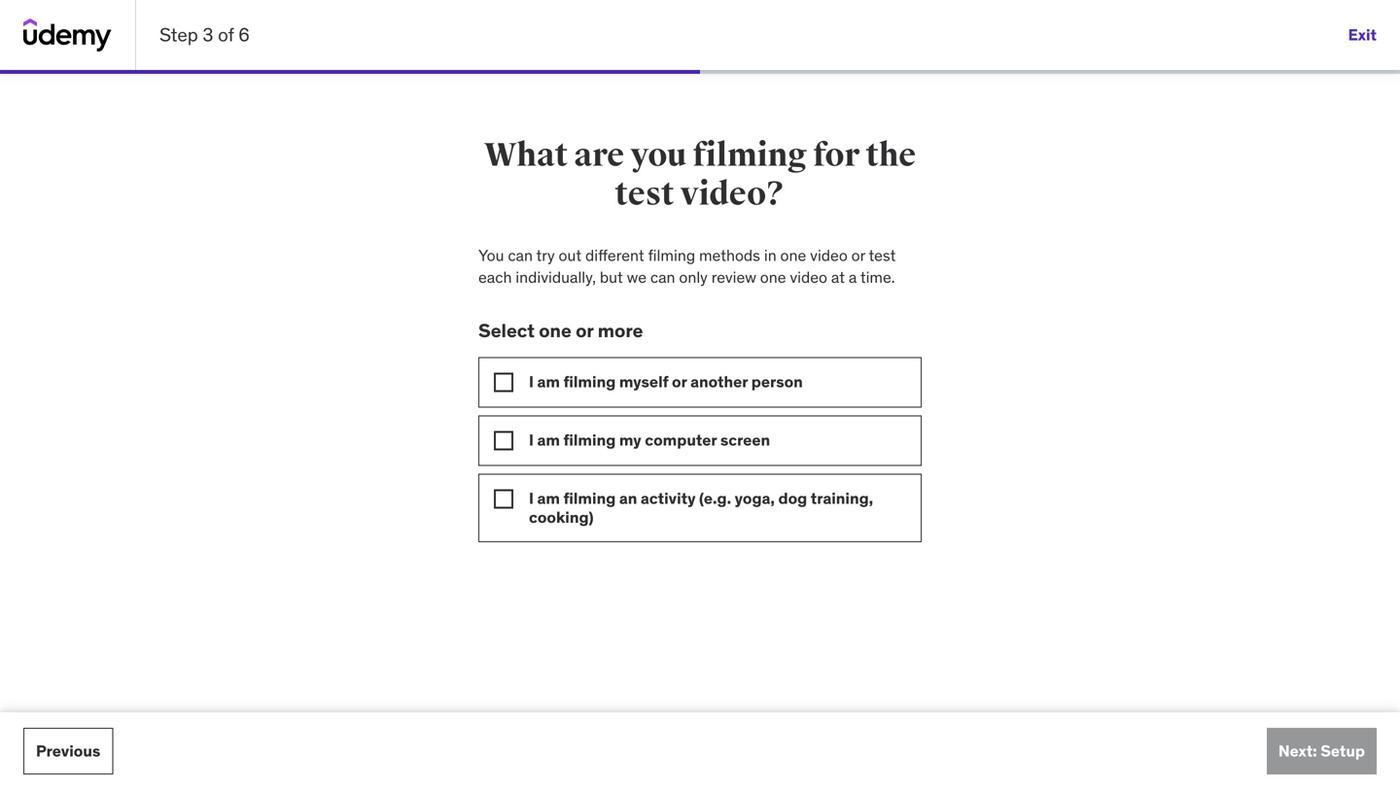 Task type: vqa. For each thing, say whether or not it's contained in the screenshot.
the methods
yes



Task type: locate. For each thing, give the bounding box(es) containing it.
step 3 of 6
[[159, 23, 250, 46]]

video up at
[[810, 246, 848, 265]]

0 horizontal spatial test
[[615, 174, 674, 214]]

or
[[851, 246, 865, 265], [576, 319, 594, 342], [672, 372, 687, 392]]

i for i am filming myself or another person
[[529, 372, 534, 392]]

small image for i am filming an activity (e.g. yoga, dog training, cooking)
[[494, 490, 513, 509]]

i inside i am filming an activity (e.g. yoga, dog training, cooking)
[[529, 489, 534, 509]]

2 am from the top
[[537, 430, 560, 450]]

2 i from the top
[[529, 430, 534, 450]]

1 horizontal spatial or
[[672, 372, 687, 392]]

video left at
[[790, 267, 827, 287]]

1 i from the top
[[529, 372, 534, 392]]

myself
[[619, 372, 669, 392]]

2 vertical spatial one
[[539, 319, 572, 342]]

1 vertical spatial test
[[869, 246, 896, 265]]

1 vertical spatial one
[[760, 267, 786, 287]]

am left an
[[537, 489, 560, 509]]

more
[[598, 319, 643, 342]]

try
[[536, 246, 555, 265]]

what are you filming for the test video?
[[484, 135, 916, 214]]

filming for or
[[564, 372, 616, 392]]

small image
[[494, 431, 513, 451]]

2 horizontal spatial or
[[851, 246, 865, 265]]

only
[[679, 267, 708, 287]]

or left more
[[576, 319, 594, 342]]

1 vertical spatial or
[[576, 319, 594, 342]]

video
[[810, 246, 848, 265], [790, 267, 827, 287]]

for
[[813, 135, 860, 176]]

small image
[[494, 373, 513, 392], [494, 490, 513, 509]]

one
[[780, 246, 806, 265], [760, 267, 786, 287], [539, 319, 572, 342]]

test up different
[[615, 174, 674, 214]]

step
[[159, 23, 198, 46]]

filming left myself
[[564, 372, 616, 392]]

filming left for
[[693, 135, 807, 176]]

filming inside i am filming an activity (e.g. yoga, dog training, cooking)
[[564, 489, 616, 509]]

am
[[537, 372, 560, 392], [537, 430, 560, 450], [537, 489, 560, 509]]

2 small image from the top
[[494, 490, 513, 509]]

we
[[627, 267, 647, 287]]

filming for computer
[[564, 430, 616, 450]]

i am filming myself or another person
[[529, 372, 803, 392]]

i down 'select'
[[529, 372, 534, 392]]

next: setup button
[[1267, 728, 1377, 775]]

small image down small image on the left of the page
[[494, 490, 513, 509]]

0 horizontal spatial can
[[508, 246, 533, 265]]

yoga,
[[735, 489, 775, 509]]

exit button
[[1348, 12, 1377, 58]]

0 vertical spatial i
[[529, 372, 534, 392]]

can
[[508, 246, 533, 265], [650, 267, 675, 287]]

video?
[[680, 174, 785, 214]]

1 small image from the top
[[494, 373, 513, 392]]

i right small image on the left of the page
[[529, 430, 534, 450]]

0 vertical spatial can
[[508, 246, 533, 265]]

am down select one or more at the left
[[537, 372, 560, 392]]

you
[[478, 246, 504, 265]]

3 am from the top
[[537, 489, 560, 509]]

filming inside you can try out different filming methods in one video or test each individually, but we can only review one video at a time.
[[648, 246, 695, 265]]

activity
[[641, 489, 696, 509]]

(e.g.
[[699, 489, 731, 509]]

filming left "my"
[[564, 430, 616, 450]]

i
[[529, 372, 534, 392], [529, 430, 534, 450], [529, 489, 534, 509]]

can right we
[[650, 267, 675, 287]]

0 vertical spatial am
[[537, 372, 560, 392]]

1 vertical spatial am
[[537, 430, 560, 450]]

1 vertical spatial can
[[650, 267, 675, 287]]

or right myself
[[672, 372, 687, 392]]

1 vertical spatial i
[[529, 430, 534, 450]]

filming up "only"
[[648, 246, 695, 265]]

0 vertical spatial test
[[615, 174, 674, 214]]

0 vertical spatial video
[[810, 246, 848, 265]]

3 i from the top
[[529, 489, 534, 509]]

one down in
[[760, 267, 786, 287]]

filming left an
[[564, 489, 616, 509]]

0 horizontal spatial or
[[576, 319, 594, 342]]

test up time. on the top right of the page
[[869, 246, 896, 265]]

dog
[[778, 489, 807, 509]]

select one or more
[[478, 319, 643, 342]]

exit
[[1348, 25, 1377, 45]]

test inside what are you filming for the test video?
[[615, 174, 674, 214]]

0 vertical spatial or
[[851, 246, 865, 265]]

1 am from the top
[[537, 372, 560, 392]]

0 vertical spatial small image
[[494, 373, 513, 392]]

small image down 'select'
[[494, 373, 513, 392]]

am for i am filming an activity (e.g. yoga, dog training, cooking)
[[537, 489, 560, 509]]

am inside i am filming an activity (e.g. yoga, dog training, cooking)
[[537, 489, 560, 509]]

cooking)
[[529, 507, 594, 527]]

am right small image on the left of the page
[[537, 430, 560, 450]]

one right in
[[780, 246, 806, 265]]

1 horizontal spatial test
[[869, 246, 896, 265]]

2 vertical spatial i
[[529, 489, 534, 509]]

6
[[238, 23, 250, 46]]

one right 'select'
[[539, 319, 572, 342]]

filming
[[693, 135, 807, 176], [648, 246, 695, 265], [564, 372, 616, 392], [564, 430, 616, 450], [564, 489, 616, 509]]

1 vertical spatial small image
[[494, 490, 513, 509]]

i left an
[[529, 489, 534, 509]]

can left try
[[508, 246, 533, 265]]

2 vertical spatial am
[[537, 489, 560, 509]]

test
[[615, 174, 674, 214], [869, 246, 896, 265]]

or up a
[[851, 246, 865, 265]]

2 vertical spatial or
[[672, 372, 687, 392]]



Task type: describe. For each thing, give the bounding box(es) containing it.
review
[[711, 267, 756, 287]]

or inside you can try out different filming methods in one video or test each individually, but we can only review one video at a time.
[[851, 246, 865, 265]]

another
[[690, 372, 748, 392]]

1 vertical spatial video
[[790, 267, 827, 287]]

i for i am filming an activity (e.g. yoga, dog training, cooking)
[[529, 489, 534, 509]]

3
[[203, 23, 213, 46]]

methods
[[699, 246, 760, 265]]

person
[[751, 372, 803, 392]]

am for i am filming my computer screen
[[537, 430, 560, 450]]

filming inside what are you filming for the test video?
[[693, 135, 807, 176]]

in
[[764, 246, 777, 265]]

test inside you can try out different filming methods in one video or test each individually, but we can only review one video at a time.
[[869, 246, 896, 265]]

step 3 of 6 element
[[0, 70, 700, 74]]

computer
[[645, 430, 717, 450]]

i am filming an activity (e.g. yoga, dog training, cooking)
[[529, 489, 873, 527]]

of
[[218, 23, 234, 46]]

are
[[574, 135, 624, 176]]

setup
[[1321, 741, 1365, 761]]

screen
[[720, 430, 770, 450]]

at
[[831, 267, 845, 287]]

out
[[559, 246, 582, 265]]

next:
[[1279, 741, 1317, 761]]

previous button
[[23, 728, 113, 775]]

i am filming my computer screen
[[529, 430, 770, 450]]

1 horizontal spatial can
[[650, 267, 675, 287]]

but
[[600, 267, 623, 287]]

the
[[866, 135, 916, 176]]

my
[[619, 430, 641, 450]]

time.
[[860, 267, 895, 287]]

you
[[630, 135, 687, 176]]

i for i am filming my computer screen
[[529, 430, 534, 450]]

what
[[484, 135, 568, 176]]

next: setup
[[1279, 741, 1365, 761]]

0 vertical spatial one
[[780, 246, 806, 265]]

small image for i am filming myself or another person
[[494, 373, 513, 392]]

previous
[[36, 741, 100, 761]]

individually,
[[516, 267, 596, 287]]

udemy image
[[23, 18, 112, 52]]

each
[[478, 267, 512, 287]]

training,
[[811, 489, 873, 509]]

a
[[849, 267, 857, 287]]

an
[[619, 489, 637, 509]]

different
[[585, 246, 644, 265]]

am for i am filming myself or another person
[[537, 372, 560, 392]]

select
[[478, 319, 535, 342]]

you can try out different filming methods in one video or test each individually, but we can only review one video at a time.
[[478, 246, 896, 287]]

filming for activity
[[564, 489, 616, 509]]



